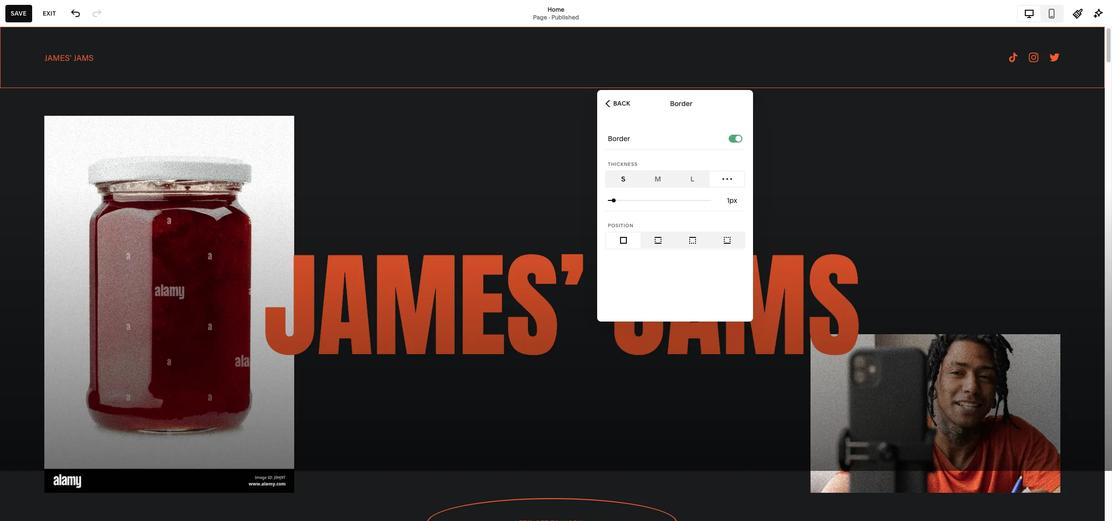 Task type: describe. For each thing, give the bounding box(es) containing it.
1 icon image from the left
[[618, 235, 629, 246]]

l button
[[675, 171, 710, 187]]

2 icon image from the left
[[653, 235, 663, 246]]

exit button
[[37, 5, 61, 22]]

james
[[39, 438, 57, 446]]

4 icon image from the left
[[722, 235, 732, 246]]

tab list containing s
[[606, 171, 744, 187]]

asset
[[16, 371, 37, 381]]

scheduling link
[[16, 148, 108, 159]]

Border checkbox
[[736, 136, 741, 142]]

analytics link
[[16, 130, 108, 142]]

settings link
[[16, 389, 108, 400]]

website
[[16, 60, 46, 70]]

exit
[[43, 9, 56, 17]]

2 vertical spatial tab list
[[606, 233, 744, 248]]

james peterson james.peterson1902@gmail.com
[[39, 438, 128, 453]]

0 vertical spatial tab list
[[1018, 6, 1063, 21]]

s button
[[606, 171, 641, 187]]



Task type: vqa. For each thing, say whether or not it's contained in the screenshot.
tab list containing S
yes



Task type: locate. For each thing, give the bounding box(es) containing it.
page
[[533, 13, 547, 21]]

1 horizontal spatial border
[[670, 99, 692, 108]]

0 vertical spatial border
[[670, 99, 692, 108]]

home page · published
[[533, 6, 579, 21]]

home
[[548, 6, 564, 13]]

scheduling
[[16, 148, 58, 158]]

None range field
[[608, 190, 711, 211]]

m button
[[641, 171, 675, 187]]

asset library link
[[16, 371, 108, 383]]

l
[[691, 175, 694, 184]]

1 vertical spatial border
[[608, 134, 630, 143]]

asset library
[[16, 371, 65, 381]]

position
[[608, 223, 634, 228]]

None text field
[[727, 195, 739, 206]]

thickness
[[608, 162, 638, 167]]

settings
[[16, 389, 47, 399]]

selling link
[[16, 77, 108, 89]]

save
[[11, 9, 27, 17]]

icon image
[[618, 235, 629, 246], [653, 235, 663, 246], [687, 235, 698, 246], [722, 235, 732, 246]]

m
[[655, 175, 661, 184]]

s
[[621, 175, 625, 184]]

3 icon image from the left
[[687, 235, 698, 246]]

james.peterson1902@gmail.com
[[39, 446, 128, 453]]

selling
[[16, 78, 41, 88]]

peterson
[[58, 438, 83, 446]]

analytics
[[16, 131, 50, 140]]

save button
[[5, 5, 32, 22]]

·
[[549, 13, 550, 21]]

back button
[[603, 93, 633, 114]]

1 vertical spatial tab list
[[606, 171, 744, 187]]

contacts
[[16, 113, 50, 123]]

contacts link
[[16, 113, 108, 124]]

0 horizontal spatial border
[[608, 134, 630, 143]]

back
[[613, 100, 630, 107]]

library
[[39, 371, 65, 381]]

website link
[[16, 60, 108, 72]]

border
[[670, 99, 692, 108], [608, 134, 630, 143]]

tab list
[[1018, 6, 1063, 21], [606, 171, 744, 187], [606, 233, 744, 248]]

published
[[551, 13, 579, 21]]



